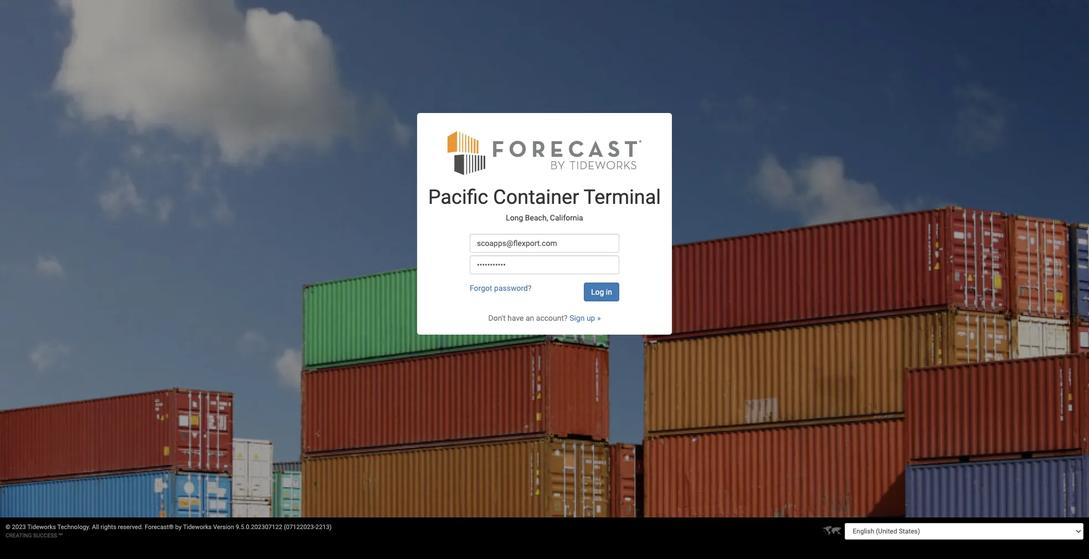 Task type: describe. For each thing, give the bounding box(es) containing it.
Password password field
[[470, 255, 619, 274]]

all
[[92, 524, 99, 531]]

rights
[[101, 524, 116, 531]]

Email or username text field
[[470, 234, 619, 252]]

pacific container terminal long beach, california
[[428, 185, 661, 222]]

long
[[506, 213, 523, 222]]

forgot password? log in
[[470, 283, 612, 296]]

password?
[[494, 283, 532, 292]]

sign up » link
[[570, 313, 601, 322]]

log in button
[[584, 282, 619, 301]]

don't
[[488, 313, 506, 322]]

© 2023 tideworks technology. all rights reserved. forecast® by tideworks version 9.5.0.202307122 (07122023-2213) creating success ℠
[[6, 524, 332, 539]]

technology.
[[57, 524, 90, 531]]

sign
[[570, 313, 585, 322]]

2 tideworks from the left
[[183, 524, 212, 531]]

2023
[[12, 524, 26, 531]]

success
[[33, 532, 57, 539]]

version
[[213, 524, 234, 531]]

beach,
[[525, 213, 548, 222]]

in
[[606, 287, 612, 296]]



Task type: vqa. For each thing, say whether or not it's contained in the screenshot.
Details
no



Task type: locate. For each thing, give the bounding box(es) containing it.
forecast®
[[145, 524, 174, 531]]

container
[[493, 185, 579, 209]]

»
[[597, 313, 601, 322]]

don't have an account? sign up »
[[488, 313, 601, 322]]

creating
[[6, 532, 32, 539]]

by
[[175, 524, 182, 531]]

tideworks right by at the left of the page
[[183, 524, 212, 531]]

1 horizontal spatial tideworks
[[183, 524, 212, 531]]

(07122023-
[[284, 524, 316, 531]]

reserved.
[[118, 524, 143, 531]]

℠
[[58, 532, 63, 539]]

have
[[508, 313, 524, 322]]

9.5.0.202307122
[[236, 524, 282, 531]]

forgot
[[470, 283, 492, 292]]

terminal
[[584, 185, 661, 209]]

forecast® by tideworks image
[[448, 129, 642, 175]]

pacific
[[428, 185, 488, 209]]

california
[[550, 213, 583, 222]]

tideworks
[[27, 524, 56, 531], [183, 524, 212, 531]]

account?
[[536, 313, 568, 322]]

1 tideworks from the left
[[27, 524, 56, 531]]

log
[[591, 287, 604, 296]]

forgot password? link
[[470, 283, 532, 292]]

0 horizontal spatial tideworks
[[27, 524, 56, 531]]

tideworks up success
[[27, 524, 56, 531]]

up
[[587, 313, 595, 322]]

2213)
[[316, 524, 332, 531]]

an
[[526, 313, 534, 322]]

©
[[6, 524, 10, 531]]



